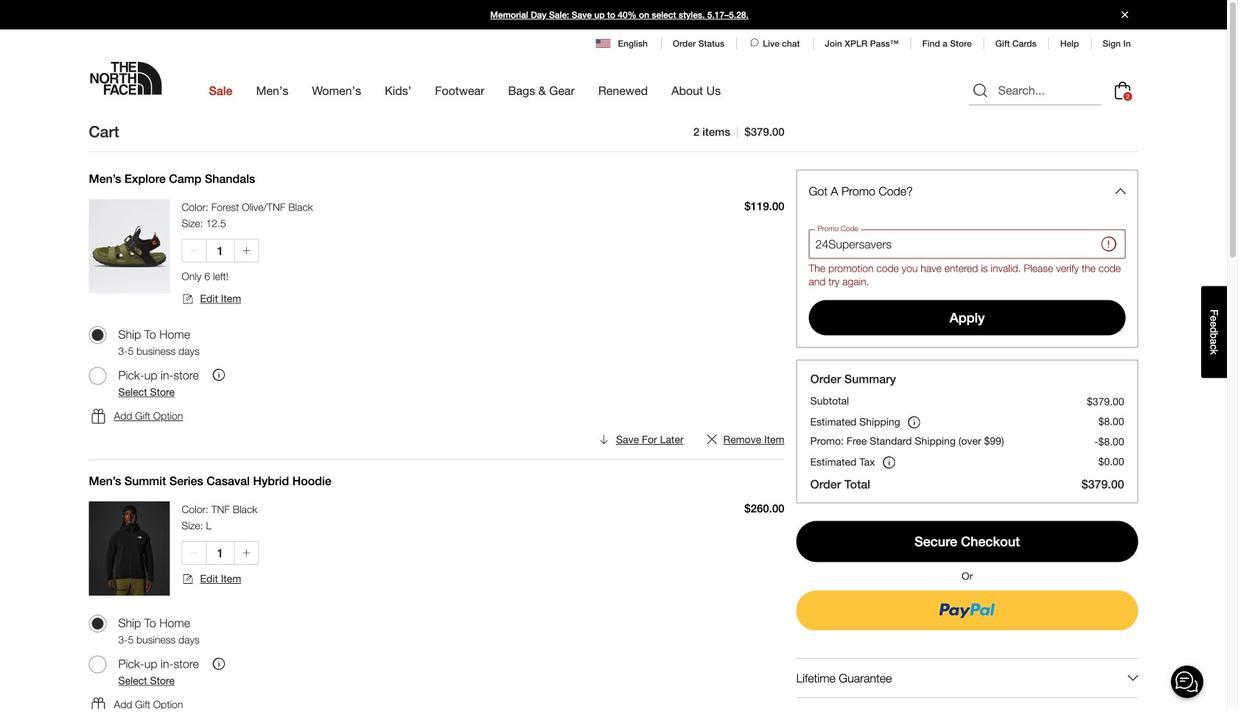 Task type: vqa. For each thing, say whether or not it's contained in the screenshot.
SAVE FOR LATER 'Image'
yes



Task type: describe. For each thing, give the bounding box(es) containing it.
this item can be picked up from the selected store depending on the item availability at the store. image for the men's summit series casaval hybrid hoodie image
[[211, 656, 227, 673]]

Search search field
[[969, 76, 1101, 105]]

2 edit item image from the top
[[182, 573, 194, 586]]

close image
[[1115, 11, 1135, 18]]

the north face home page image
[[90, 62, 162, 95]]

increase image
[[242, 549, 251, 558]]

men's explore camp shandals image
[[89, 199, 170, 294]]

estimated shipping tooltip image
[[906, 415, 923, 431]]

1 edit item image from the top
[[182, 293, 194, 305]]



Task type: locate. For each thing, give the bounding box(es) containing it.
this item can be picked up from the selected store depending on the item availability at the store. image
[[211, 367, 227, 384], [211, 656, 227, 673]]

1 vertical spatial edit item image
[[182, 573, 194, 586]]

remove item image
[[707, 435, 717, 445]]

None number field
[[207, 240, 234, 262], [207, 543, 234, 565], [207, 240, 234, 262], [207, 543, 234, 565]]

increase image
[[242, 246, 251, 256]]

save for later image
[[598, 434, 610, 446]]

None text field
[[809, 230, 1126, 259]]

2 this item can be picked up from the selected store depending on the item availability at the store. image from the top
[[211, 656, 227, 673]]

1 this item can be picked up from the selected store depending on the item availability at the store. image from the top
[[211, 367, 227, 384]]

alert
[[809, 262, 1126, 289]]

estimated tax tooltip image
[[881, 455, 897, 471]]

search all image
[[972, 82, 989, 100]]

men's summit series casaval hybrid hoodie image
[[89, 502, 170, 596]]

0 vertical spatial this item can be picked up from the selected store depending on the item availability at the store. image
[[211, 367, 227, 384]]

1 vertical spatial this item can be picked up from the selected store depending on the item availability at the store. image
[[211, 656, 227, 673]]

0 vertical spatial edit item image
[[182, 293, 194, 305]]

edit item image
[[182, 293, 194, 305], [182, 573, 194, 586]]

this item can be picked up from the selected store depending on the item availability at the store. image for men's explore camp shandals image
[[211, 367, 227, 384]]



